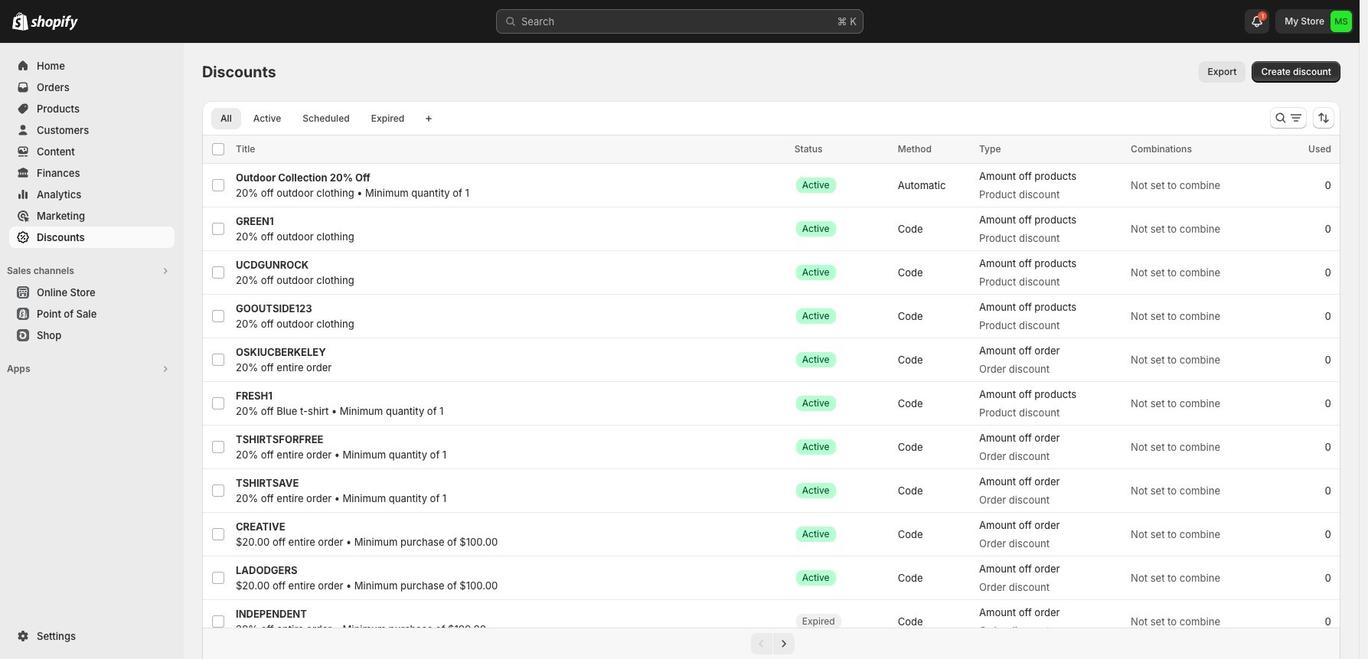 Task type: describe. For each thing, give the bounding box(es) containing it.
my store image
[[1331, 11, 1352, 32]]

shopify image
[[12, 12, 28, 31]]



Task type: vqa. For each thing, say whether or not it's contained in the screenshot.
pagination ELEMENT
yes



Task type: locate. For each thing, give the bounding box(es) containing it.
tab list
[[208, 107, 417, 129]]

pagination element
[[202, 628, 1341, 659]]

shopify image
[[31, 15, 78, 31]]



